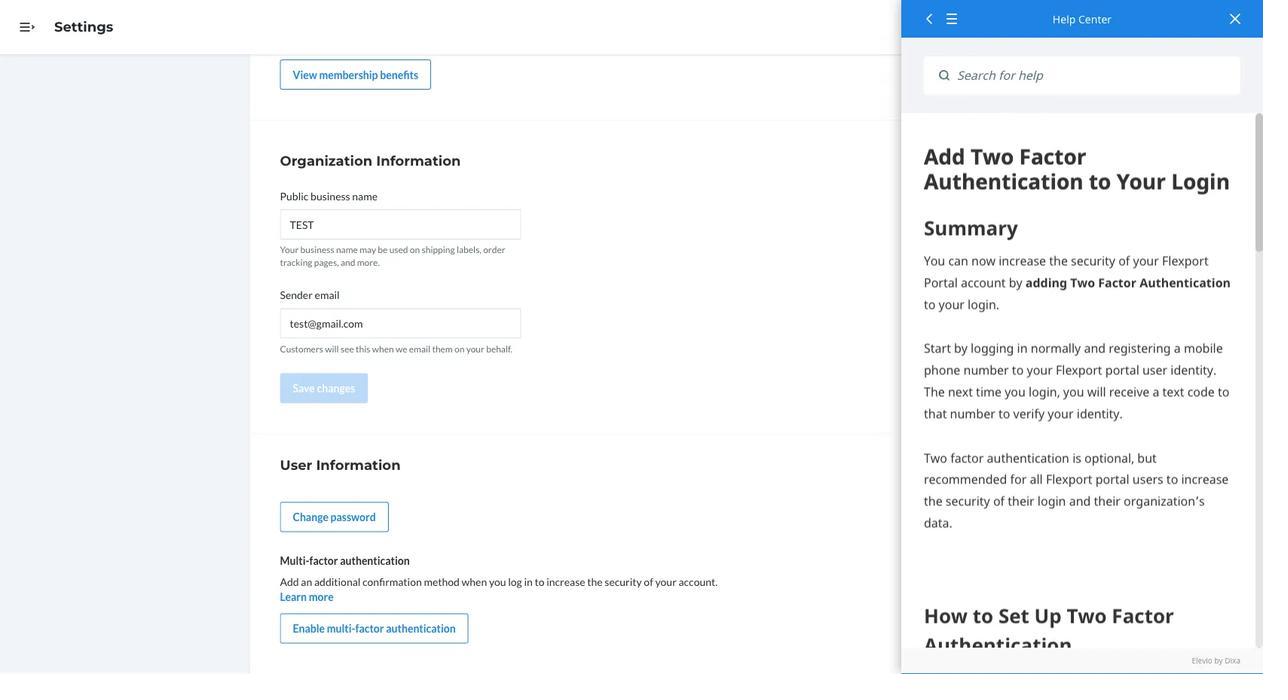 Task type: vqa. For each thing, say whether or not it's contained in the screenshot.
the Sales
no



Task type: describe. For each thing, give the bounding box(es) containing it.
add an additional confirmation method when you log in to increase the security of your account. learn more
[[280, 576, 718, 604]]

0 vertical spatial authentication
[[340, 555, 410, 568]]

public
[[280, 190, 309, 203]]

customers
[[280, 344, 323, 355]]

authentication inside button
[[386, 623, 456, 636]]

on inside "your business name may be used on shipping labels, order tracking pages, and more."
[[410, 245, 420, 256]]

elevio by dixa
[[1192, 657, 1241, 667]]

factor inside button
[[356, 623, 384, 636]]

enable
[[293, 623, 325, 636]]

be
[[378, 245, 388, 256]]

increase
[[547, 576, 586, 589]]

learn more button
[[280, 590, 334, 605]]

public business name
[[280, 190, 378, 203]]

help center
[[1053, 12, 1112, 26]]

more
[[309, 591, 334, 604]]

used
[[390, 245, 408, 256]]

labels,
[[457, 245, 482, 256]]

password
[[331, 512, 376, 524]]

shipping
[[422, 245, 455, 256]]

method
[[424, 576, 460, 589]]

multi-
[[327, 623, 356, 636]]

save changes
[[293, 383, 355, 395]]

enable multi-factor authentication button
[[280, 614, 469, 645]]

save
[[293, 383, 315, 395]]

information for organization information
[[376, 153, 461, 169]]

help
[[1053, 12, 1076, 26]]

confirmation
[[363, 576, 422, 589]]

benefits
[[380, 69, 419, 81]]

Search search field
[[950, 57, 1241, 95]]

organization information
[[280, 153, 461, 169]]

them
[[432, 344, 453, 355]]

in
[[524, 576, 533, 589]]

log
[[508, 576, 522, 589]]

security
[[605, 576, 642, 589]]

customers will see this when we email them on your behalf.
[[280, 344, 513, 355]]

order
[[483, 245, 506, 256]]

this
[[356, 344, 371, 355]]

user
[[280, 458, 312, 474]]

changes
[[317, 383, 355, 395]]

Business name text field
[[280, 210, 521, 240]]

your business name may be used on shipping labels, order tracking pages, and more.
[[280, 245, 506, 269]]

elevio by dixa link
[[924, 657, 1241, 667]]



Task type: locate. For each thing, give the bounding box(es) containing it.
business for public
[[311, 190, 350, 203]]

view membership benefits
[[293, 69, 419, 81]]

1 vertical spatial when
[[462, 576, 487, 589]]

learn
[[280, 591, 307, 604]]

behalf.
[[486, 344, 513, 355]]

0 horizontal spatial on
[[410, 245, 420, 256]]

elevio
[[1192, 657, 1213, 667]]

business inside "your business name may be used on shipping labels, order tracking pages, and more."
[[301, 245, 334, 256]]

see
[[341, 344, 354, 355]]

1 horizontal spatial on
[[455, 344, 465, 355]]

name down organization information
[[352, 190, 378, 203]]

business up pages,
[[301, 245, 334, 256]]

1 vertical spatial name
[[336, 245, 358, 256]]

0 vertical spatial factor
[[310, 555, 338, 568]]

to
[[535, 576, 545, 589]]

1 horizontal spatial when
[[462, 576, 487, 589]]

0 horizontal spatial when
[[372, 344, 394, 355]]

on right used
[[410, 245, 420, 256]]

sender
[[280, 289, 313, 302]]

information for user information
[[316, 458, 401, 474]]

1 vertical spatial factor
[[356, 623, 384, 636]]

1 vertical spatial authentication
[[386, 623, 456, 636]]

information up business name text box
[[376, 153, 461, 169]]

when inside add an additional confirmation method when you log in to increase the security of your account. learn more
[[462, 576, 487, 589]]

will
[[325, 344, 339, 355]]

0 vertical spatial business
[[311, 190, 350, 203]]

may
[[360, 245, 376, 256]]

save changes button
[[280, 374, 368, 404]]

an
[[301, 576, 312, 589]]

on right them
[[455, 344, 465, 355]]

on
[[410, 245, 420, 256], [455, 344, 465, 355]]

settings
[[54, 19, 113, 35]]

your left behalf.
[[466, 344, 485, 355]]

information
[[376, 153, 461, 169], [316, 458, 401, 474]]

your inside add an additional confirmation method when you log in to increase the security of your account. learn more
[[656, 576, 677, 589]]

multi-
[[280, 555, 310, 568]]

your
[[280, 245, 299, 256]]

Email address text field
[[280, 309, 521, 339]]

0 horizontal spatial your
[[466, 344, 485, 355]]

1 horizontal spatial factor
[[356, 623, 384, 636]]

name
[[352, 190, 378, 203], [336, 245, 358, 256]]

1 horizontal spatial your
[[656, 576, 677, 589]]

authentication down the method
[[386, 623, 456, 636]]

user information
[[280, 458, 401, 474]]

more.
[[357, 258, 380, 269]]

1 vertical spatial information
[[316, 458, 401, 474]]

when left you
[[462, 576, 487, 589]]

0 vertical spatial information
[[376, 153, 461, 169]]

name inside "your business name may be used on shipping labels, order tracking pages, and more."
[[336, 245, 358, 256]]

0 vertical spatial name
[[352, 190, 378, 203]]

your right of
[[656, 576, 677, 589]]

1 vertical spatial on
[[455, 344, 465, 355]]

your
[[466, 344, 485, 355], [656, 576, 677, 589]]

business down organization
[[311, 190, 350, 203]]

view
[[293, 69, 317, 81]]

tracking
[[280, 258, 312, 269]]

factor down confirmation
[[356, 623, 384, 636]]

business
[[311, 190, 350, 203], [301, 245, 334, 256]]

change
[[293, 512, 329, 524]]

0 vertical spatial on
[[410, 245, 420, 256]]

email
[[315, 289, 340, 302], [409, 344, 431, 355]]

0 vertical spatial when
[[372, 344, 394, 355]]

you
[[489, 576, 506, 589]]

add
[[280, 576, 299, 589]]

pages,
[[314, 258, 339, 269]]

1 horizontal spatial email
[[409, 344, 431, 355]]

sender email
[[280, 289, 340, 302]]

change password button
[[280, 503, 389, 533]]

1 vertical spatial your
[[656, 576, 677, 589]]

the
[[588, 576, 603, 589]]

settings link
[[54, 19, 113, 35]]

of
[[644, 576, 654, 589]]

membership
[[319, 69, 378, 81]]

1 vertical spatial email
[[409, 344, 431, 355]]

view membership benefits button
[[280, 60, 431, 90]]

open navigation image
[[18, 18, 36, 36]]

account.
[[679, 576, 718, 589]]

dixa
[[1225, 657, 1241, 667]]

factor up 'additional'
[[310, 555, 338, 568]]

name for public business name
[[352, 190, 378, 203]]

change password
[[293, 512, 376, 524]]

view membership benefits link
[[280, 60, 431, 90]]

business for your
[[301, 245, 334, 256]]

when left we
[[372, 344, 394, 355]]

additional
[[314, 576, 361, 589]]

name for your business name may be used on shipping labels, order tracking pages, and more.
[[336, 245, 358, 256]]

we
[[396, 344, 407, 355]]

email right we
[[409, 344, 431, 355]]

by
[[1215, 657, 1223, 667]]

0 horizontal spatial email
[[315, 289, 340, 302]]

factor
[[310, 555, 338, 568], [356, 623, 384, 636]]

name up 'and'
[[336, 245, 358, 256]]

0 horizontal spatial factor
[[310, 555, 338, 568]]

when
[[372, 344, 394, 355], [462, 576, 487, 589]]

1 vertical spatial business
[[301, 245, 334, 256]]

multi-factor authentication
[[280, 555, 410, 568]]

email right sender
[[315, 289, 340, 302]]

and
[[341, 258, 355, 269]]

enable multi-factor authentication
[[293, 623, 456, 636]]

information up password
[[316, 458, 401, 474]]

authentication up confirmation
[[340, 555, 410, 568]]

organization
[[280, 153, 373, 169]]

0 vertical spatial email
[[315, 289, 340, 302]]

0 vertical spatial your
[[466, 344, 485, 355]]

authentication
[[340, 555, 410, 568], [386, 623, 456, 636]]

center
[[1079, 12, 1112, 26]]



